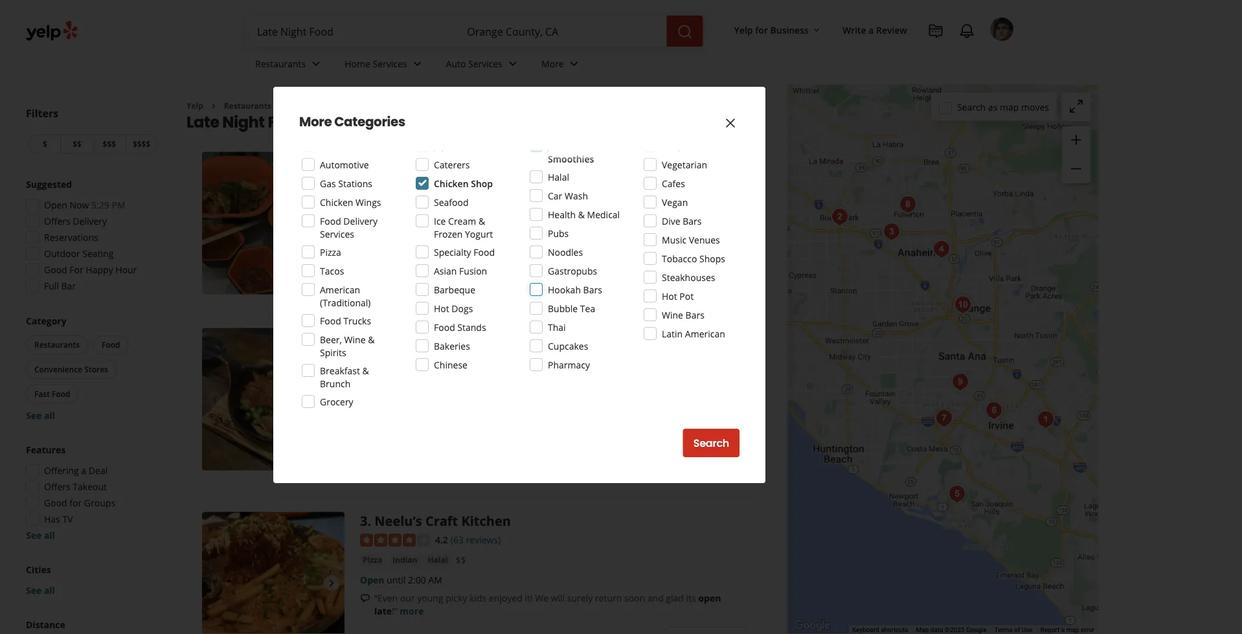 Task type: describe. For each thing, give the bounding box(es) containing it.
a for write
[[869, 24, 874, 36]]

seoul eats image
[[895, 192, 921, 218]]

zoom out image
[[1069, 161, 1084, 176]]

offering
[[44, 464, 79, 477]]

2:00 for zhangliang
[[408, 213, 426, 226]]

offers for offers delivery
[[44, 215, 70, 227]]

ice
[[434, 215, 446, 227]]

caterers
[[434, 158, 470, 171]]

3 see from the top
[[26, 584, 42, 597]]

cupcakes
[[548, 340, 588, 352]]

more link
[[531, 47, 592, 84]]

tacos los cholos - anaheim image
[[929, 236, 955, 262]]

fast food
[[34, 389, 70, 399]]

2:00 for neelu's
[[408, 574, 426, 586]]

zoom in image
[[1069, 132, 1084, 148]]

search as map moves
[[957, 101, 1049, 113]]

now
[[70, 199, 89, 211]]

has
[[44, 513, 60, 525]]

1 vertical spatial zhangliang malatang - irvine image
[[1033, 407, 1059, 433]]

offers takeout
[[44, 481, 107, 493]]

gas stations
[[320, 177, 372, 189]]

juice bars & smoothies
[[548, 140, 600, 165]]

night
[[222, 111, 265, 133]]

yelp for yelp link
[[187, 100, 203, 111]]

hot pot link
[[401, 193, 435, 206]]

they
[[691, 429, 709, 441]]

glad
[[666, 592, 684, 604]]

see for features
[[26, 529, 42, 541]]

2 night from the left
[[667, 232, 691, 244]]

food up bakeries
[[434, 321, 455, 333]]

auto services
[[446, 57, 503, 70]]

search for search
[[693, 436, 729, 450]]

outdoor for outdoor seating
[[373, 269, 405, 280]]

home services link
[[334, 47, 436, 84]]

as
[[988, 101, 998, 113]]

& inside breakfast & brunch
[[362, 364, 369, 377]]

specialty food
[[434, 246, 495, 258]]

seating
[[82, 247, 114, 260]]

group containing cities
[[26, 563, 161, 597]]

hot dogs
[[434, 302, 473, 314]]

map for error
[[1067, 626, 1079, 634]]

health
[[548, 208, 576, 221]]

shops
[[699, 252, 725, 265]]

chinese inside button
[[363, 194, 393, 205]]

3 see all from the top
[[26, 584, 55, 597]]

1 horizontal spatial of
[[1014, 626, 1020, 634]]

open until 2:00 am for neelu's
[[360, 574, 442, 586]]

4.2 star rating image
[[360, 534, 430, 547]]

data
[[931, 626, 943, 634]]

pizza button
[[360, 553, 385, 566]]

wine inside the beer, wine & spirits
[[344, 333, 366, 346]]

keyboard shortcuts
[[852, 626, 908, 634]]

hot pot button
[[401, 193, 435, 206]]

open for 3
[[360, 574, 384, 586]]

next image
[[324, 215, 339, 231]]

1 horizontal spatial neelu's craft kitchen image
[[879, 219, 905, 245]]

4.6 link
[[435, 348, 448, 362]]

(929 reviews) link
[[451, 348, 506, 362]]

pm
[[112, 199, 125, 211]]

more link for come
[[428, 245, 452, 257]]

food right night
[[268, 111, 306, 133]]

chinese inside more categories dialog
[[434, 358, 468, 371]]

asian
[[434, 265, 457, 277]]

previous image
[[207, 391, 223, 407]]

filters
[[26, 106, 58, 120]]

late
[[187, 111, 219, 133]]

pleased
[[398, 429, 431, 441]]

$$ inside $$ 'button'
[[73, 139, 82, 149]]

wings
[[356, 196, 381, 208]]

2 horizontal spatial late
[[647, 232, 665, 244]]

previous image for 3 . neelu's craft kitchen
[[207, 575, 223, 591]]

deal
[[89, 464, 108, 477]]

food trucks
[[320, 314, 371, 327]]

chinese button
[[360, 193, 396, 206]]

auto
[[446, 57, 466, 70]]

google image
[[791, 617, 834, 634]]

16 chevron right v2 image
[[208, 101, 219, 111]]

picky
[[446, 592, 467, 604]]

good for groups
[[44, 497, 115, 509]]

all down fast food button
[[44, 409, 55, 422]]

on
[[611, 429, 623, 441]]

food inside button
[[102, 339, 120, 350]]

cities
[[26, 563, 51, 576]]

until for zhangliang
[[387, 213, 406, 226]]

pot inside more categories dialog
[[680, 290, 694, 302]]

2 good from the left
[[623, 232, 645, 244]]

full
[[44, 280, 59, 292]]

outdoor for outdoor seating
[[44, 247, 80, 260]]

1 horizontal spatial wine
[[662, 309, 683, 321]]

2 slideshow element from the top
[[202, 328, 345, 470]]

search for search as map moves
[[957, 101, 986, 113]]

©2023
[[945, 626, 965, 634]]

orimori japanese kitchen image
[[948, 369, 973, 395]]

chicken for chicken wings
[[320, 196, 353, 208]]

nguyen's kitchen image
[[950, 292, 976, 318]]

1 good from the left
[[467, 232, 489, 244]]

24 chevron down v2 image for restaurants
[[308, 56, 324, 72]]

yelp for business button
[[729, 18, 827, 41]]

0 vertical spatial open
[[44, 199, 67, 211]]

. for 3
[[368, 512, 371, 530]]

1 vertical spatial $$
[[456, 554, 466, 566]]

previous image for 1 . zhangliang malatang - irvine
[[207, 215, 223, 231]]

indian link
[[390, 553, 420, 566]]

close image
[[723, 115, 738, 131]]

0 horizontal spatial zhangliang malatang - irvine image
[[202, 152, 345, 294]]

good for good for groups
[[44, 497, 67, 509]]

misoolkwan oc link
[[375, 328, 475, 346]]

all down 'cities'
[[44, 584, 55, 597]]

terms
[[994, 626, 1013, 634]]

& for ice cream & frozen yogurt
[[479, 215, 485, 227]]

4.6 star rating image
[[360, 350, 430, 363]]

home
[[345, 57, 370, 70]]

0 horizontal spatial the
[[430, 232, 444, 244]]

$$$
[[103, 139, 116, 149]]

craving
[[590, 232, 621, 244]]

& for beer, wine & spirits
[[368, 333, 375, 346]]

group containing category
[[23, 314, 161, 422]]

4.2 link
[[435, 532, 448, 546]]

good for happy hour
[[44, 264, 137, 276]]

delivery for offers delivery
[[73, 215, 107, 227]]

bars for dive
[[683, 215, 702, 227]]

hot for music venues
[[662, 290, 677, 302]]

music
[[662, 233, 687, 246]]

keyboard shortcuts button
[[852, 625, 908, 634]]

24 chevron down v2 image for auto services
[[505, 56, 521, 72]]

"even our young picky kids enjoyed it! we will surely return soon and glad its
[[374, 592, 698, 604]]

more for more categories
[[299, 113, 332, 131]]

offering a deal
[[44, 464, 108, 477]]

automotive
[[320, 158, 369, 171]]

yogurt
[[465, 228, 493, 240]]

anjin image
[[931, 405, 957, 431]]

keyboard
[[852, 626, 879, 634]]

open until 2:00 am for zhangliang
[[360, 213, 442, 226]]

will
[[551, 592, 565, 604]]

in
[[434, 429, 441, 441]]

0 horizontal spatial neelu's craft kitchen image
[[202, 512, 345, 634]]

fusion
[[459, 265, 487, 277]]

food stands
[[434, 321, 486, 333]]

pizza inside more categories dialog
[[320, 246, 341, 258]]

1 horizontal spatial the
[[444, 429, 458, 441]]

map region
[[720, 49, 1217, 634]]

distance
[[26, 619, 65, 631]]

24 chevron down v2 image for home services
[[410, 56, 425, 72]]

reviews) for craft
[[466, 533, 501, 546]]

soon
[[624, 592, 645, 604]]

write
[[843, 24, 866, 36]]

good for good for happy hour
[[44, 264, 67, 276]]

hot inside button
[[404, 194, 418, 205]]

bcd tofu house image
[[981, 398, 1007, 424]]

food up beer,
[[320, 314, 341, 327]]

pot inside button
[[420, 194, 433, 205]]

thai
[[548, 321, 566, 333]]

(traditional)
[[320, 296, 371, 309]]

food delivery services
[[320, 215, 378, 240]]

search image
[[677, 24, 693, 40]]

seating
[[407, 269, 434, 280]]

more for more
[[541, 57, 564, 70]]

16 speech v2 image
[[360, 593, 370, 604]]

hookah bars
[[548, 283, 602, 296]]

"i am pleased in the variety of comforting meals offered on the menu. plus they are
[[374, 429, 725, 441]]

pubs inside button
[[401, 370, 420, 381]]

has tv
[[44, 513, 73, 525]]

asian fusion
[[434, 265, 487, 277]]

more categories
[[299, 113, 405, 131]]

vegan
[[662, 196, 688, 208]]

korean link
[[360, 369, 393, 382]]

expand map image
[[1069, 98, 1084, 114]]

orange
[[309, 111, 367, 133]]

late inside open late
[[374, 605, 392, 617]]

stations
[[338, 177, 372, 189]]

-
[[514, 152, 518, 170]]

young
[[417, 592, 443, 604]]

(63 reviews) link
[[451, 532, 501, 546]]

indian button
[[390, 553, 420, 566]]



Task type: locate. For each thing, give the bounding box(es) containing it.
restaurants inside button
[[34, 339, 80, 350]]

for left business
[[755, 24, 768, 36]]

2 2:00 from the top
[[408, 574, 426, 586]]

1 vertical spatial more
[[400, 605, 424, 617]]

1 horizontal spatial more
[[541, 57, 564, 70]]

convenience stores button
[[26, 360, 117, 379]]

all down has
[[44, 529, 55, 541]]

bar
[[61, 280, 76, 292]]

more inside business categories element
[[541, 57, 564, 70]]

good
[[44, 264, 67, 276], [44, 497, 67, 509]]

2 horizontal spatial the
[[625, 429, 639, 441]]

0 vertical spatial noodles
[[443, 194, 475, 205]]

moves
[[1021, 101, 1049, 113]]

outdoor seating
[[373, 269, 434, 280]]

reviews) down malatang
[[466, 173, 501, 186]]

1 open until 2:00 am from the top
[[360, 213, 442, 226]]

0 vertical spatial see all button
[[26, 409, 55, 422]]

$$ left $$$ button
[[73, 139, 82, 149]]

hot pot down the 4.3 star rating image
[[404, 194, 433, 205]]

joey newport beach image
[[944, 481, 970, 507]]

see down fast
[[26, 409, 42, 422]]

& inside juice bars & smoothies
[[593, 140, 600, 152]]

american down wine bars
[[685, 327, 725, 340]]

we
[[535, 592, 549, 604]]

all
[[418, 232, 427, 244], [44, 409, 55, 422], [44, 529, 55, 541], [44, 584, 55, 597]]

0 horizontal spatial pubs
[[401, 370, 420, 381]]

1 horizontal spatial late
[[512, 232, 528, 244]]

& up yogurt
[[479, 215, 485, 227]]

1 vertical spatial more link
[[400, 605, 424, 617]]

0 horizontal spatial of
[[491, 429, 499, 441]]

wash
[[565, 189, 588, 202]]

1 see all button from the top
[[26, 409, 55, 422]]

fast food button
[[26, 384, 79, 404]]

1 see from the top
[[26, 409, 42, 422]]

0 vertical spatial pot
[[420, 194, 433, 205]]

1 horizontal spatial pubs
[[548, 227, 569, 239]]

food inside food delivery services
[[320, 215, 341, 227]]

0 vertical spatial more link
[[428, 245, 452, 257]]

4.2
[[435, 533, 448, 546]]

wine bars
[[662, 309, 705, 321]]

1 horizontal spatial outdoor
[[373, 269, 405, 280]]

. for 2
[[368, 328, 371, 346]]

late down "even
[[374, 605, 392, 617]]

1 horizontal spatial more
[[428, 245, 452, 257]]

bars inside juice bars & smoothies
[[571, 140, 591, 152]]

home services
[[345, 57, 407, 70]]

more down frozen
[[428, 245, 452, 257]]

1 next image from the top
[[324, 391, 339, 407]]

reviews) for malatang
[[466, 173, 501, 186]]

2:00 down hot pot link
[[408, 213, 426, 226]]

slideshow element
[[202, 152, 345, 294], [202, 328, 345, 470], [202, 512, 345, 634]]

tv
[[62, 513, 73, 525]]

hot pot inside more categories dialog
[[662, 290, 694, 302]]

0 vertical spatial am
[[428, 213, 442, 226]]

next image
[[324, 391, 339, 407], [324, 575, 339, 591]]

1 vertical spatial restaurants
[[224, 100, 271, 111]]

yelp left "16 chevron right v2" icon
[[187, 100, 203, 111]]

0 horizontal spatial night
[[530, 232, 552, 244]]

1 2:00 from the top
[[408, 213, 426, 226]]

1 horizontal spatial a
[[869, 24, 874, 36]]

24 chevron down v2 image for more
[[567, 56, 582, 72]]

see up 'cities'
[[26, 529, 42, 541]]

0 vertical spatial american
[[320, 283, 360, 296]]

am up young
[[428, 574, 442, 586]]

chicken for chicken shop
[[434, 177, 469, 189]]

(929
[[451, 349, 469, 362]]

1 vertical spatial pot
[[680, 290, 694, 302]]

16 chevron down v2 image
[[812, 25, 822, 35]]

american inside american (traditional)
[[320, 283, 360, 296]]

pot down steakhouses
[[680, 290, 694, 302]]

ca
[[435, 111, 457, 133]]

see all for category
[[26, 409, 55, 422]]

good up the specialty food
[[467, 232, 489, 244]]

2 vertical spatial see all
[[26, 584, 55, 597]]

group
[[1062, 126, 1091, 183], [22, 178, 161, 296], [23, 314, 161, 422], [22, 443, 161, 542], [26, 563, 161, 597]]

delivery inside food delivery services
[[344, 215, 378, 227]]

neelu's craft kitchen link
[[375, 512, 511, 530]]

vegetarian
[[662, 158, 707, 171]]

0 horizontal spatial yelp
[[187, 100, 203, 111]]

takeout right the 16 checkmark v2 image
[[457, 269, 488, 280]]

see for category
[[26, 409, 42, 422]]

very nice good..."
[[374, 232, 734, 257]]

offers up reservations
[[44, 215, 70, 227]]

services inside food delivery services
[[320, 228, 354, 240]]

. left neelu's
[[368, 512, 371, 530]]

noodles
[[443, 194, 475, 205], [548, 246, 583, 258]]

halal
[[548, 171, 569, 183], [428, 554, 448, 565]]

None search field
[[247, 16, 706, 47]]

0 vertical spatial zhangliang malatang - irvine image
[[202, 152, 345, 294]]

notifications image
[[959, 23, 975, 39]]

1 horizontal spatial map
[[1067, 626, 1079, 634]]

1 vertical spatial outdoor
[[373, 269, 405, 280]]

. for 1
[[368, 152, 371, 170]]

restaurants button
[[26, 335, 88, 355]]

1 horizontal spatial more link
[[428, 245, 452, 257]]

food down yogurt
[[474, 246, 495, 258]]

tobacco shops
[[662, 252, 725, 265]]

until for neelu's
[[387, 574, 406, 586]]

& inside ice cream & frozen yogurt
[[479, 215, 485, 227]]

0 vertical spatial takeout
[[457, 269, 488, 280]]

pizza inside button
[[363, 554, 382, 565]]

chicken down the gas
[[320, 196, 353, 208]]

24 chevron down v2 image inside home services link
[[410, 56, 425, 72]]

previous image
[[207, 215, 223, 231], [207, 575, 223, 591]]

services for home services
[[373, 57, 407, 70]]

gas
[[320, 177, 336, 189]]

noodles inside more categories dialog
[[548, 246, 583, 258]]

1 vertical spatial slideshow element
[[202, 328, 345, 470]]

delivery down the wings
[[344, 215, 378, 227]]

0 vertical spatial open until 2:00 am
[[360, 213, 442, 226]]

misoolkwan
[[375, 328, 453, 346]]

0 vertical spatial until
[[387, 213, 406, 226]]

1 horizontal spatial $$
[[456, 554, 466, 566]]

neelu's craft kitchen image
[[879, 219, 905, 245], [202, 512, 345, 634]]

hot left dogs
[[434, 302, 449, 314]]

shortcuts
[[881, 626, 908, 634]]

0 vertical spatial slideshow element
[[202, 152, 345, 294]]

more link down frozen
[[428, 245, 452, 257]]

full bar
[[44, 280, 76, 292]]

& right the 2
[[368, 333, 375, 346]]

halal down 4.2
[[428, 554, 448, 565]]

zhangliang malatang - irvine image
[[202, 152, 345, 294], [1033, 407, 1059, 433]]

0 vertical spatial a
[[869, 24, 874, 36]]

chicken up noodles button
[[434, 177, 469, 189]]

0 vertical spatial 2:00
[[408, 213, 426, 226]]

1
[[360, 152, 368, 170]]

hot down the 4.3 star rating image
[[404, 194, 418, 205]]

open now 5:29 pm
[[44, 199, 125, 211]]

0 vertical spatial chicken
[[434, 177, 469, 189]]

1 vertical spatial for
[[70, 497, 82, 509]]

0 horizontal spatial good
[[467, 232, 489, 244]]

next image for 3 . neelu's craft kitchen's previous icon
[[324, 575, 339, 591]]

breakfast
[[320, 364, 360, 377]]

2 24 chevron down v2 image from the left
[[410, 56, 425, 72]]

slideshow element for 3
[[202, 512, 345, 634]]

& for juice bars & smoothies
[[593, 140, 600, 152]]

noodles button
[[441, 193, 478, 206]]

a right write
[[869, 24, 874, 36]]

pubs inside more categories dialog
[[548, 227, 569, 239]]

2 vertical spatial .
[[368, 512, 371, 530]]

write a review link
[[837, 18, 913, 41]]

food inside button
[[52, 389, 70, 399]]

a for report
[[1061, 626, 1065, 634]]

category
[[26, 315, 66, 327]]

1 vertical spatial pubs
[[401, 370, 420, 381]]

0 vertical spatial next image
[[324, 391, 339, 407]]

until up come
[[387, 213, 406, 226]]

1 horizontal spatial misoolkwan oc image
[[827, 204, 853, 230]]

0 vertical spatial misoolkwan oc image
[[827, 204, 853, 230]]

0 horizontal spatial noodles
[[443, 194, 475, 205]]

1 horizontal spatial pizza
[[363, 554, 382, 565]]

map right as
[[1000, 101, 1019, 113]]

pizza up tacos
[[320, 246, 341, 258]]

2 . from the top
[[368, 328, 371, 346]]

food right fast
[[52, 389, 70, 399]]

1 night from the left
[[530, 232, 552, 244]]

0 vertical spatial offers
[[44, 215, 70, 227]]

categories
[[334, 113, 405, 131]]

0 horizontal spatial misoolkwan oc image
[[202, 328, 345, 470]]

until up "even
[[387, 574, 406, 586]]

2 vertical spatial a
[[1061, 626, 1065, 634]]

$$ button
[[61, 134, 93, 154]]

hot up wine bars
[[662, 290, 677, 302]]

1 horizontal spatial hot pot
[[662, 290, 694, 302]]

1 horizontal spatial noodles
[[548, 246, 583, 258]]

search right plus
[[693, 436, 729, 450]]

0 horizontal spatial chinese
[[363, 194, 393, 205]]

. down trucks
[[368, 328, 371, 346]]

2 next image from the top
[[324, 575, 339, 591]]

noodles inside button
[[443, 194, 475, 205]]

1 horizontal spatial chinese
[[434, 358, 468, 371]]

night left if
[[530, 232, 552, 244]]

reviews) down 'kitchen'
[[466, 533, 501, 546]]

1 vertical spatial next image
[[324, 575, 339, 591]]

for for yelp
[[755, 24, 768, 36]]

1 vertical spatial 2:00
[[408, 574, 426, 586]]

more link for more
[[400, 605, 424, 617]]

night
[[530, 232, 552, 244], [667, 232, 691, 244]]

the down ice
[[430, 232, 444, 244]]

2 horizontal spatial hot
[[662, 290, 677, 302]]

american
[[320, 283, 360, 296], [685, 327, 725, 340]]

0 vertical spatial hot pot
[[404, 194, 433, 205]]

0 vertical spatial reviews)
[[466, 173, 501, 186]]

wine up the "latin"
[[662, 309, 683, 321]]

am
[[382, 429, 396, 441]]

$$ down (63
[[456, 554, 466, 566]]

more link down our
[[400, 605, 424, 617]]

hot pot up wine bars
[[662, 290, 694, 302]]

for inside button
[[755, 24, 768, 36]]

chicken shop
[[434, 177, 493, 189]]

2 see all from the top
[[26, 529, 55, 541]]

misoolkwan oc image
[[827, 204, 853, 230], [202, 328, 345, 470]]

0 horizontal spatial late
[[374, 605, 392, 617]]

1 vertical spatial american
[[685, 327, 725, 340]]

the right in
[[444, 429, 458, 441]]

2 see from the top
[[26, 529, 42, 541]]

projects image
[[928, 23, 944, 39]]

until
[[387, 213, 406, 226], [387, 574, 406, 586]]

food up stores at the bottom left
[[102, 339, 120, 350]]

map left error
[[1067, 626, 1079, 634]]

0 vertical spatial restaurants link
[[245, 47, 334, 84]]

1 offers from the top
[[44, 215, 70, 227]]

car
[[548, 189, 562, 202]]

more inside dialog
[[299, 113, 332, 131]]

noodles link
[[441, 193, 478, 206]]

yelp for yelp for business
[[734, 24, 753, 36]]

2 vertical spatial reviews)
[[466, 533, 501, 546]]

yelp
[[734, 24, 753, 36], [187, 100, 203, 111]]

it!
[[525, 592, 533, 604]]

0 horizontal spatial map
[[1000, 101, 1019, 113]]

hot pot inside button
[[404, 194, 433, 205]]

24 chevron down v2 image inside auto services 'link'
[[505, 56, 521, 72]]

2 vertical spatial slideshow element
[[202, 512, 345, 634]]

yelp left business
[[734, 24, 753, 36]]

bars up smoothies
[[571, 140, 591, 152]]

2 vertical spatial open
[[360, 574, 384, 586]]

very
[[716, 232, 734, 244]]

see all down fast
[[26, 409, 55, 422]]

late right spot
[[512, 232, 528, 244]]

0 horizontal spatial services
[[320, 228, 354, 240]]

halal inside button
[[428, 554, 448, 565]]

0 horizontal spatial more link
[[400, 605, 424, 617]]

2 horizontal spatial a
[[1061, 626, 1065, 634]]

services inside 'link'
[[468, 57, 503, 70]]

more
[[428, 245, 452, 257], [400, 605, 424, 617]]

food down chicken wings
[[320, 215, 341, 227]]

0 horizontal spatial halal
[[428, 554, 448, 565]]

group containing features
[[22, 443, 161, 542]]

bars up latin american
[[686, 309, 705, 321]]

1 good from the top
[[44, 264, 67, 276]]

1 horizontal spatial services
[[373, 57, 407, 70]]

reviews)
[[466, 173, 501, 186], [471, 349, 506, 362], [466, 533, 501, 546]]

1 vertical spatial a
[[81, 464, 86, 477]]

a left deal
[[81, 464, 86, 477]]

24 chevron down v2 image inside more link
[[567, 56, 582, 72]]

see all button down 'cities'
[[26, 584, 55, 597]]

1 horizontal spatial pot
[[680, 290, 694, 302]]

outdoor down nice
[[373, 269, 405, 280]]

open up 16 speech v2 image
[[360, 574, 384, 586]]

map
[[916, 626, 929, 634]]

2 am from the top
[[428, 574, 442, 586]]

am up frozen
[[428, 213, 442, 226]]

see all button down has
[[26, 529, 55, 541]]

tea
[[580, 302, 595, 314]]

report a map error link
[[1041, 626, 1095, 634]]

2 until from the top
[[387, 574, 406, 586]]

slideshow element for 1
[[202, 152, 345, 294]]

$$
[[73, 139, 82, 149], [456, 554, 466, 566]]

pubs link
[[398, 369, 422, 382]]

& right breakfast
[[362, 364, 369, 377]]

0 horizontal spatial takeout
[[73, 481, 107, 493]]

"we
[[374, 232, 390, 244]]

noodles down chicken shop
[[443, 194, 475, 205]]

bars for hookah
[[583, 283, 602, 296]]

3 slideshow element from the top
[[202, 512, 345, 634]]

for for good
[[70, 497, 82, 509]]

1 vertical spatial map
[[1067, 626, 1079, 634]]

1 vertical spatial pizza
[[363, 554, 382, 565]]

2 vertical spatial see all button
[[26, 584, 55, 597]]

0 horizontal spatial more
[[400, 605, 424, 617]]

kids
[[470, 592, 487, 604]]

open down suggested
[[44, 199, 67, 211]]

& inside the beer, wine & spirits
[[368, 333, 375, 346]]

noodles down if
[[548, 246, 583, 258]]

terms of use link
[[994, 626, 1033, 634]]

4.3 star rating image
[[360, 174, 430, 187]]

4 24 chevron down v2 image from the left
[[567, 56, 582, 72]]

a inside write a review link
[[869, 24, 874, 36]]

2 offers from the top
[[44, 481, 70, 493]]

1 . zhangliang malatang - irvine
[[360, 152, 559, 170]]

hookah
[[548, 283, 581, 296]]

0 vertical spatial previous image
[[207, 215, 223, 231]]

reviews) inside 'link'
[[471, 349, 506, 362]]

more categories dialog
[[0, 0, 1242, 634]]

see all down has
[[26, 529, 55, 541]]

search inside button
[[693, 436, 729, 450]]

services right auto
[[468, 57, 503, 70]]

gastropubs
[[548, 265, 597, 277]]

1 previous image from the top
[[207, 215, 223, 231]]

oc
[[456, 328, 475, 346]]

menu.
[[641, 429, 668, 441]]

2 previous image from the top
[[207, 575, 223, 591]]

search left as
[[957, 101, 986, 113]]

3 see all button from the top
[[26, 584, 55, 597]]

1 horizontal spatial takeout
[[457, 269, 488, 280]]

services for auto services
[[468, 57, 503, 70]]

1 vertical spatial good
[[44, 497, 67, 509]]

$$$$ button
[[125, 134, 158, 154]]

open for 1
[[360, 213, 384, 226]]

bubble
[[548, 302, 578, 314]]

& down wash
[[578, 208, 585, 221]]

2 open until 2:00 am from the top
[[360, 574, 442, 586]]

reviews) for oc
[[471, 349, 506, 362]]

barbeque
[[434, 283, 475, 296]]

5:29
[[91, 199, 109, 211]]

bars for wine
[[686, 309, 705, 321]]

1 vertical spatial restaurants link
[[224, 100, 271, 111]]

1 horizontal spatial american
[[685, 327, 725, 340]]

1 vertical spatial reviews)
[[471, 349, 506, 362]]

error
[[1081, 626, 1095, 634]]

auto services link
[[436, 47, 531, 84]]

1 horizontal spatial hot
[[434, 302, 449, 314]]

1 am from the top
[[428, 213, 442, 226]]

delivery for food delivery services
[[344, 215, 378, 227]]

of
[[491, 429, 499, 441], [1014, 626, 1020, 634]]

2 good from the top
[[44, 497, 67, 509]]

open until 2:00 am
[[360, 213, 442, 226], [360, 574, 442, 586]]

halal link
[[425, 553, 450, 566]]

map
[[1000, 101, 1019, 113], [1067, 626, 1079, 634]]

of right variety
[[491, 429, 499, 441]]

chinese down bakeries
[[434, 358, 468, 371]]

2 see all button from the top
[[26, 529, 55, 541]]

2 vertical spatial restaurants
[[34, 339, 80, 350]]

chinese down the 4.3 star rating image
[[363, 194, 393, 205]]

1 vertical spatial search
[[693, 436, 729, 450]]

1 vertical spatial am
[[428, 574, 442, 586]]

all up good..."
[[418, 232, 427, 244]]

am for neelu's
[[428, 574, 442, 586]]

outdoor seating
[[44, 247, 114, 260]]

malatang
[[449, 152, 510, 170]]

see all button for features
[[26, 529, 55, 541]]

restaurants inside business categories element
[[255, 57, 306, 70]]

3 24 chevron down v2 image from the left
[[505, 56, 521, 72]]

16 checkmark v2 image
[[444, 269, 455, 280]]

of left use in the bottom right of the page
[[1014, 626, 1020, 634]]

report
[[1041, 626, 1060, 634]]

0 horizontal spatial hot
[[404, 194, 418, 205]]

"even
[[374, 592, 398, 604]]

pubs down "health"
[[548, 227, 569, 239]]

hot for specialty food
[[434, 302, 449, 314]]

good
[[467, 232, 489, 244], [623, 232, 645, 244]]

beer,
[[320, 333, 342, 346]]

1 vertical spatial chinese
[[434, 358, 468, 371]]

services right home
[[373, 57, 407, 70]]

outdoor down reservations
[[44, 247, 80, 260]]

more down our
[[400, 605, 424, 617]]

0 horizontal spatial outdoor
[[44, 247, 80, 260]]

spot
[[491, 232, 510, 244]]

a for offering
[[81, 464, 86, 477]]

halal up car
[[548, 171, 569, 183]]

user actions element
[[724, 16, 1032, 96]]

group containing suggested
[[22, 178, 161, 296]]

american up (traditional)
[[320, 283, 360, 296]]

convenience stores
[[34, 364, 108, 375]]

0 vertical spatial neelu's craft kitchen image
[[879, 219, 905, 245]]

car wash
[[548, 189, 588, 202]]

3 . from the top
[[368, 512, 371, 530]]

services down chicken wings
[[320, 228, 354, 240]]

pot left seafood
[[420, 194, 433, 205]]

takeout down deal
[[73, 481, 107, 493]]

1 . from the top
[[368, 152, 371, 170]]

1 vertical spatial see all button
[[26, 529, 55, 541]]

map for moves
[[1000, 101, 1019, 113]]

1 until from the top
[[387, 213, 406, 226]]

korean
[[363, 370, 391, 381]]

a right report
[[1061, 626, 1065, 634]]

0 vertical spatial .
[[368, 152, 371, 170]]

good right craving
[[623, 232, 645, 244]]

1 see all from the top
[[26, 409, 55, 422]]

chinese
[[363, 194, 393, 205], [434, 358, 468, 371]]

see all for features
[[26, 529, 55, 541]]

happy
[[86, 264, 113, 276]]

open until 2:00 am up our
[[360, 574, 442, 586]]

reviews) right the (929
[[471, 349, 506, 362]]

1 slideshow element from the top
[[202, 152, 345, 294]]

good up has tv
[[44, 497, 67, 509]]

next image for previous image
[[324, 391, 339, 407]]

enjoyed
[[489, 592, 523, 604]]

its
[[686, 592, 696, 604]]

see all button down fast
[[26, 409, 55, 422]]

see all button for category
[[26, 409, 55, 422]]

& up smoothies
[[593, 140, 600, 152]]

write a review
[[843, 24, 907, 36]]

1 vertical spatial until
[[387, 574, 406, 586]]

delivery down open now 5:29 pm
[[73, 215, 107, 227]]

open until 2:00 am up come
[[360, 213, 442, 226]]

0 vertical spatial wine
[[662, 309, 683, 321]]

(65 reviews) link
[[451, 172, 501, 186]]

0 vertical spatial pizza
[[320, 246, 341, 258]]

the right 'on'
[[625, 429, 639, 441]]

pizza down 4.2 star rating image
[[363, 554, 382, 565]]

halal inside more categories dialog
[[548, 171, 569, 183]]

1 vertical spatial .
[[368, 328, 371, 346]]

am for zhangliang
[[428, 213, 442, 226]]

2:00 up our
[[408, 574, 426, 586]]

yelp inside button
[[734, 24, 753, 36]]

24 chevron down v2 image
[[308, 56, 324, 72], [410, 56, 425, 72], [505, 56, 521, 72], [567, 56, 582, 72]]

wine down trucks
[[344, 333, 366, 346]]

bars up music venues
[[683, 215, 702, 227]]

offers for offers takeout
[[44, 481, 70, 493]]

bars for juice
[[571, 140, 591, 152]]

cafes
[[662, 177, 685, 189]]

. up stations
[[368, 152, 371, 170]]

our
[[400, 592, 415, 604]]

0 vertical spatial halal
[[548, 171, 569, 183]]

business categories element
[[245, 47, 1014, 84]]

1 24 chevron down v2 image from the left
[[308, 56, 324, 72]]



Task type: vqa. For each thing, say whether or not it's contained in the screenshot.
the bottom Chinese
yes



